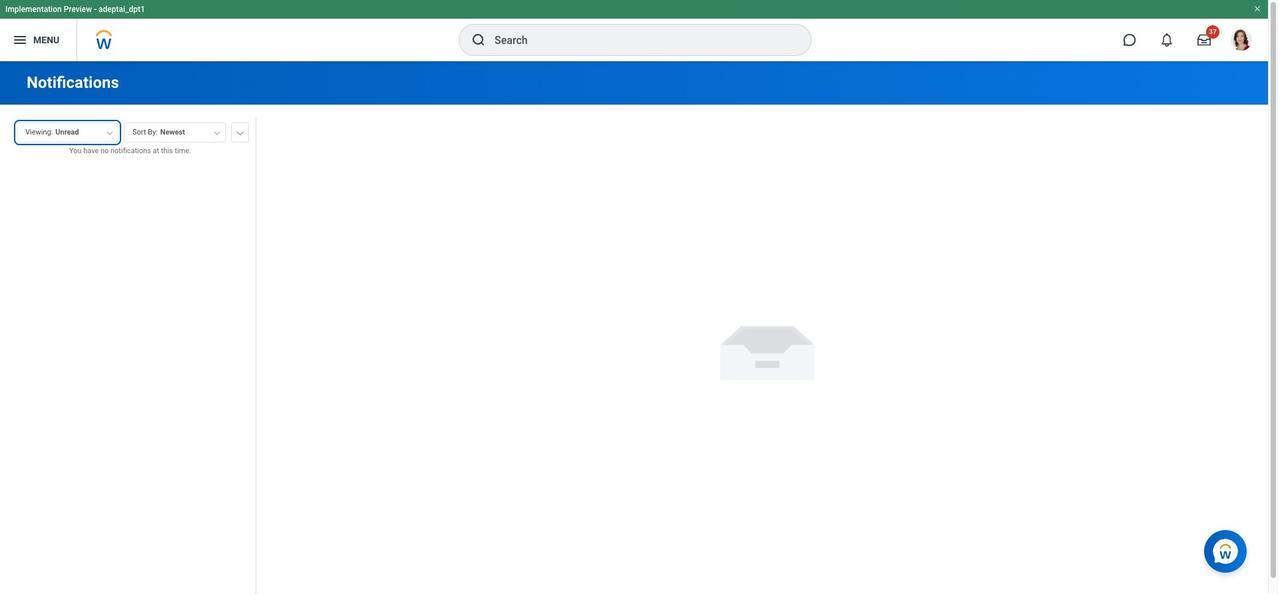 Task type: vqa. For each thing, say whether or not it's contained in the screenshot.
close environment banner 'icon'
yes



Task type: describe. For each thing, give the bounding box(es) containing it.
inbox items list box
[[0, 166, 256, 594]]

reading pane region
[[266, 105, 1269, 594]]

justify image
[[12, 32, 28, 48]]

Search Workday  search field
[[495, 25, 784, 55]]

search image
[[471, 32, 487, 48]]

profile logan mcneil image
[[1232, 29, 1253, 53]]



Task type: locate. For each thing, give the bounding box(es) containing it.
close environment banner image
[[1254, 5, 1262, 13]]

tab panel
[[0, 117, 256, 594]]

inbox large image
[[1198, 33, 1212, 47]]

more image
[[236, 129, 244, 135]]

main content
[[0, 61, 1269, 594]]

banner
[[0, 0, 1269, 61]]

notifications large image
[[1161, 33, 1174, 47]]



